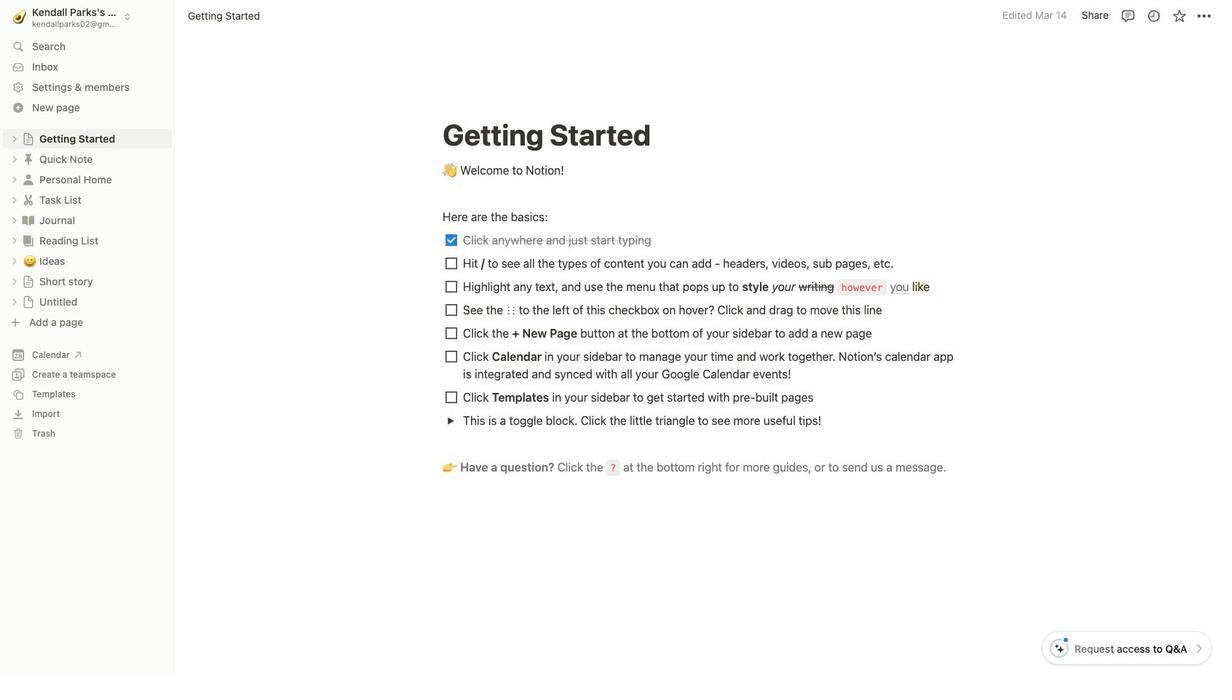 Task type: describe. For each thing, give the bounding box(es) containing it.
3 open image from the top
[[10, 297, 19, 306]]

2 open image from the top
[[10, 277, 19, 286]]

👉 image
[[443, 457, 457, 476]]

updates image
[[1147, 8, 1161, 23]]

comments image
[[1121, 8, 1136, 23]]

1 open image from the top
[[10, 236, 19, 245]]

😀 image
[[23, 252, 36, 269]]



Task type: vqa. For each thing, say whether or not it's contained in the screenshot.
👋 image
yes



Task type: locate. For each thing, give the bounding box(es) containing it.
open image
[[10, 236, 19, 245], [10, 277, 19, 286], [10, 297, 19, 306]]

favorite image
[[1172, 8, 1187, 23]]

1 vertical spatial open image
[[10, 277, 19, 286]]

change page icon image
[[22, 132, 35, 145], [21, 152, 36, 166], [21, 172, 36, 187], [21, 193, 36, 207], [21, 213, 36, 228], [21, 233, 36, 248], [22, 275, 35, 288], [22, 295, 35, 308]]

0 vertical spatial open image
[[10, 236, 19, 245]]

👋 image
[[443, 160, 457, 179]]

🥑 image
[[13, 7, 26, 26]]

open image
[[10, 134, 19, 143], [10, 155, 19, 163], [10, 175, 19, 184], [10, 196, 19, 204], [10, 216, 19, 225], [10, 257, 19, 265], [447, 417, 455, 425]]

2 vertical spatial open image
[[10, 297, 19, 306]]



